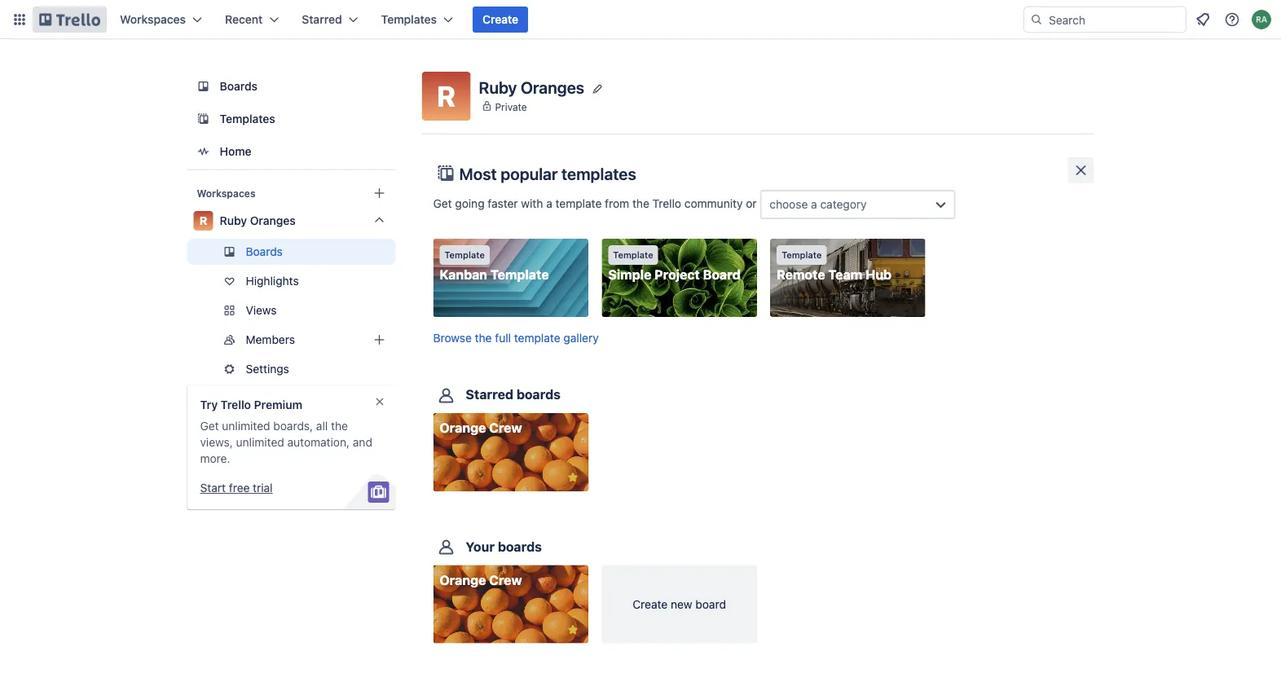 Task type: vqa. For each thing, say whether or not it's contained in the screenshot.
Beyond Imagination on the top left of page
no



Task type: describe. For each thing, give the bounding box(es) containing it.
0 vertical spatial template
[[556, 197, 602, 210]]

board
[[703, 267, 741, 282]]

0 vertical spatial ruby
[[479, 78, 517, 97]]

home image
[[194, 142, 213, 161]]

create for create
[[483, 13, 518, 26]]

click to unstar this board. it will be removed from your starred list. image
[[566, 470, 580, 485]]

switch to… image
[[11, 11, 28, 28]]

template board image
[[194, 109, 213, 129]]

2 boards link from the top
[[187, 239, 396, 265]]

browse
[[433, 331, 472, 345]]

more.
[[200, 452, 230, 465]]

all
[[316, 419, 328, 433]]

starred boards
[[466, 387, 561, 402]]

templates inside popup button
[[381, 13, 437, 26]]

crew for click to unstar this board. it will be removed from your starred list. icon
[[489, 420, 522, 436]]

1 vertical spatial boards
[[246, 245, 283, 258]]

orange for click to unstar this board. it will be removed from your starred list. icon
[[440, 420, 486, 436]]

templates
[[562, 164, 636, 183]]

simple
[[608, 267, 652, 282]]

create for create new board
[[633, 597, 668, 611]]

board
[[695, 597, 726, 611]]

with
[[521, 197, 543, 210]]

going
[[455, 197, 485, 210]]

crew for click to unstar this board. it will be removed from your starred list. image
[[489, 572, 522, 588]]

and
[[353, 436, 372, 449]]

r button
[[422, 72, 471, 121]]

from
[[605, 197, 629, 210]]

0 vertical spatial get
[[433, 197, 452, 210]]

your
[[466, 539, 495, 554]]

0 horizontal spatial a
[[546, 197, 552, 210]]

template simple project board
[[608, 250, 741, 282]]

gallery
[[563, 331, 599, 345]]

get going faster with a template from the trello community or
[[433, 197, 760, 210]]

premium
[[254, 398, 302, 412]]

orange for click to unstar this board. it will be removed from your starred list. image
[[440, 572, 486, 588]]

1 vertical spatial ruby oranges
[[220, 214, 296, 227]]

category
[[820, 198, 867, 211]]

1 vertical spatial template
[[514, 331, 560, 345]]

boards for starred boards
[[517, 387, 561, 402]]

members link
[[187, 327, 396, 353]]

0 horizontal spatial r
[[199, 214, 207, 227]]

1 orange crew link from the top
[[433, 413, 589, 492]]

trial
[[253, 481, 273, 495]]

private
[[495, 101, 527, 112]]

templates button
[[371, 7, 463, 33]]

0 horizontal spatial ruby
[[220, 214, 247, 227]]

template for remote
[[782, 250, 822, 260]]

template for simple
[[613, 250, 653, 260]]

workspaces inside popup button
[[120, 13, 186, 26]]

kanban
[[440, 267, 487, 282]]

automation,
[[287, 436, 350, 449]]

or
[[746, 197, 757, 210]]

faster
[[488, 197, 518, 210]]

recent button
[[215, 7, 289, 33]]

1 boards link from the top
[[187, 72, 396, 101]]

board image
[[194, 77, 213, 96]]

add image
[[370, 330, 389, 350]]

create a workspace image
[[370, 183, 389, 203]]

search image
[[1030, 13, 1043, 26]]

browse the full template gallery
[[433, 331, 599, 345]]

your boards
[[466, 539, 542, 554]]

boards for your boards
[[498, 539, 542, 554]]

open information menu image
[[1224, 11, 1240, 28]]

1 vertical spatial oranges
[[250, 214, 296, 227]]

workspaces button
[[110, 7, 212, 33]]

1 horizontal spatial a
[[811, 198, 817, 211]]

choose a category
[[770, 198, 867, 211]]

boards,
[[273, 419, 313, 433]]

orange crew for click to unstar this board. it will be removed from your starred list. icon
[[440, 420, 522, 436]]



Task type: locate. For each thing, give the bounding box(es) containing it.
most
[[459, 164, 497, 183]]

try trello premium get unlimited boards, all the views, unlimited automation, and more.
[[200, 398, 372, 465]]

2 orange from the top
[[440, 572, 486, 588]]

1 vertical spatial boards
[[498, 539, 542, 554]]

get up views,
[[200, 419, 219, 433]]

orange crew for click to unstar this board. it will be removed from your starred list. image
[[440, 572, 522, 588]]

template right full
[[514, 331, 560, 345]]

ruby down home
[[220, 214, 247, 227]]

1 vertical spatial templates
[[220, 112, 275, 126]]

starred down full
[[466, 387, 513, 402]]

template up simple
[[613, 250, 653, 260]]

1 crew from the top
[[489, 420, 522, 436]]

recent
[[225, 13, 263, 26]]

oranges up private
[[521, 78, 584, 97]]

get left going
[[433, 197, 452, 210]]

orange down starred boards
[[440, 420, 486, 436]]

views
[[246, 304, 277, 317]]

ruby oranges up the highlights
[[220, 214, 296, 227]]

a
[[546, 197, 552, 210], [811, 198, 817, 211]]

1 horizontal spatial create
[[633, 597, 668, 611]]

1 horizontal spatial r
[[437, 79, 456, 113]]

template inside "template remote team hub"
[[782, 250, 822, 260]]

1 horizontal spatial templates
[[381, 13, 437, 26]]

0 vertical spatial crew
[[489, 420, 522, 436]]

2 crew from the top
[[489, 572, 522, 588]]

try
[[200, 398, 218, 412]]

1 vertical spatial r
[[199, 214, 207, 227]]

0 vertical spatial create
[[483, 13, 518, 26]]

home link
[[187, 137, 396, 166]]

0 horizontal spatial oranges
[[250, 214, 296, 227]]

1 vertical spatial boards link
[[187, 239, 396, 265]]

browse the full template gallery link
[[433, 331, 599, 345]]

remote
[[777, 267, 825, 282]]

views link
[[187, 297, 396, 324]]

1 vertical spatial the
[[475, 331, 492, 345]]

1 horizontal spatial the
[[475, 331, 492, 345]]

start free trial button
[[200, 480, 273, 496]]

template kanban template
[[440, 250, 549, 282]]

1 vertical spatial orange crew link
[[433, 565, 589, 643]]

1 horizontal spatial ruby
[[479, 78, 517, 97]]

template inside template simple project board
[[613, 250, 653, 260]]

0 vertical spatial templates
[[381, 13, 437, 26]]

a right with
[[546, 197, 552, 210]]

1 orange from the top
[[440, 420, 486, 436]]

0 vertical spatial boards link
[[187, 72, 396, 101]]

team
[[828, 267, 863, 282]]

0 vertical spatial orange
[[440, 420, 486, 436]]

boards up the highlights
[[246, 245, 283, 258]]

crew down your boards
[[489, 572, 522, 588]]

template
[[445, 250, 485, 260], [613, 250, 653, 260], [782, 250, 822, 260], [490, 267, 549, 282]]

0 vertical spatial trello
[[653, 197, 681, 210]]

template right 'kanban'
[[490, 267, 549, 282]]

trello inside "try trello premium get unlimited boards, all the views, unlimited automation, and more."
[[221, 398, 251, 412]]

workspaces
[[120, 13, 186, 26], [197, 187, 256, 199]]

2 vertical spatial the
[[331, 419, 348, 433]]

boards down browse the full template gallery link
[[517, 387, 561, 402]]

project
[[655, 267, 700, 282]]

0 horizontal spatial get
[[200, 419, 219, 433]]

0 horizontal spatial ruby oranges
[[220, 214, 296, 227]]

create new board
[[633, 597, 726, 611]]

0 vertical spatial the
[[632, 197, 649, 210]]

starred inside popup button
[[302, 13, 342, 26]]

community
[[684, 197, 743, 210]]

boards
[[220, 79, 258, 93], [246, 245, 283, 258]]

oranges
[[521, 78, 584, 97], [250, 214, 296, 227]]

orange down your
[[440, 572, 486, 588]]

1 vertical spatial unlimited
[[236, 436, 284, 449]]

1 vertical spatial ruby
[[220, 214, 247, 227]]

create inside button
[[483, 13, 518, 26]]

0 horizontal spatial templates
[[220, 112, 275, 126]]

ruby oranges up private
[[479, 78, 584, 97]]

0 vertical spatial starred
[[302, 13, 342, 26]]

orange
[[440, 420, 486, 436], [440, 572, 486, 588]]

2 orange crew from the top
[[440, 572, 522, 588]]

ruby up private
[[479, 78, 517, 97]]

templates link
[[187, 104, 396, 134]]

create
[[483, 13, 518, 26], [633, 597, 668, 611]]

unlimited up views,
[[222, 419, 270, 433]]

r inside button
[[437, 79, 456, 113]]

0 notifications image
[[1193, 10, 1213, 29]]

orange crew link down starred boards
[[433, 413, 589, 492]]

settings
[[246, 362, 289, 376]]

1 vertical spatial crew
[[489, 572, 522, 588]]

starred for starred boards
[[466, 387, 513, 402]]

get
[[433, 197, 452, 210], [200, 419, 219, 433]]

1 vertical spatial create
[[633, 597, 668, 611]]

members
[[246, 333, 295, 346]]

orange crew down starred boards
[[440, 420, 522, 436]]

template remote team hub
[[777, 250, 892, 282]]

ruby anderson (rubyanderson7) image
[[1252, 10, 1271, 29]]

1 vertical spatial workspaces
[[197, 187, 256, 199]]

home
[[220, 145, 251, 158]]

orange crew link down your boards
[[433, 565, 589, 643]]

1 vertical spatial trello
[[221, 398, 251, 412]]

starred right recent popup button
[[302, 13, 342, 26]]

Search field
[[1043, 7, 1186, 32]]

hub
[[866, 267, 892, 282]]

0 vertical spatial boards
[[517, 387, 561, 402]]

0 vertical spatial boards
[[220, 79, 258, 93]]

1 orange crew from the top
[[440, 420, 522, 436]]

get inside "try trello premium get unlimited boards, all the views, unlimited automation, and more."
[[200, 419, 219, 433]]

1 vertical spatial starred
[[466, 387, 513, 402]]

1 horizontal spatial starred
[[466, 387, 513, 402]]

crew down starred boards
[[489, 420, 522, 436]]

orange crew
[[440, 420, 522, 436], [440, 572, 522, 588]]

1 horizontal spatial trello
[[653, 197, 681, 210]]

start
[[200, 481, 226, 495]]

1 vertical spatial orange
[[440, 572, 486, 588]]

starred button
[[292, 7, 368, 33]]

boards link up templates link
[[187, 72, 396, 101]]

0 vertical spatial unlimited
[[222, 419, 270, 433]]

trello
[[653, 197, 681, 210], [221, 398, 251, 412]]

the for get going faster with a template from the trello community or
[[632, 197, 649, 210]]

0 horizontal spatial create
[[483, 13, 518, 26]]

highlights link
[[187, 268, 396, 294]]

1 horizontal spatial get
[[433, 197, 452, 210]]

start free trial
[[200, 481, 273, 495]]

most popular templates
[[459, 164, 636, 183]]

full
[[495, 331, 511, 345]]

oranges up the highlights
[[250, 214, 296, 227]]

the
[[632, 197, 649, 210], [475, 331, 492, 345], [331, 419, 348, 433]]

template down the templates
[[556, 197, 602, 210]]

ruby
[[479, 78, 517, 97], [220, 214, 247, 227]]

the right all
[[331, 419, 348, 433]]

choose
[[770, 198, 808, 211]]

create button
[[473, 7, 528, 33]]

boards link
[[187, 72, 396, 101], [187, 239, 396, 265]]

2 horizontal spatial the
[[632, 197, 649, 210]]

highlights
[[246, 274, 299, 288]]

0 vertical spatial ruby oranges
[[479, 78, 584, 97]]

free
[[229, 481, 250, 495]]

views,
[[200, 436, 233, 449]]

starred for starred
[[302, 13, 342, 26]]

the for try trello premium get unlimited boards, all the views, unlimited automation, and more.
[[331, 419, 348, 433]]

0 vertical spatial orange crew link
[[433, 413, 589, 492]]

templates
[[381, 13, 437, 26], [220, 112, 275, 126]]

back to home image
[[39, 7, 100, 33]]

orange crew down your
[[440, 572, 522, 588]]

boards link up highlights link in the left of the page
[[187, 239, 396, 265]]

template up remote
[[782, 250, 822, 260]]

2 orange crew link from the top
[[433, 565, 589, 643]]

orange crew link
[[433, 413, 589, 492], [433, 565, 589, 643]]

0 horizontal spatial trello
[[221, 398, 251, 412]]

settings link
[[187, 356, 396, 382]]

templates up home
[[220, 112, 275, 126]]

template for kanban
[[445, 250, 485, 260]]

trello left community
[[653, 197, 681, 210]]

0 vertical spatial oranges
[[521, 78, 584, 97]]

starred
[[302, 13, 342, 26], [466, 387, 513, 402]]

0 horizontal spatial starred
[[302, 13, 342, 26]]

unlimited
[[222, 419, 270, 433], [236, 436, 284, 449]]

new
[[671, 597, 692, 611]]

a right choose
[[811, 198, 817, 211]]

ruby oranges
[[479, 78, 584, 97], [220, 214, 296, 227]]

primary element
[[0, 0, 1281, 39]]

0 vertical spatial workspaces
[[120, 13, 186, 26]]

unlimited down "boards," on the bottom left
[[236, 436, 284, 449]]

boards
[[517, 387, 561, 402], [498, 539, 542, 554]]

1 vertical spatial orange crew
[[440, 572, 522, 588]]

the right the 'from'
[[632, 197, 649, 210]]

boards right board icon
[[220, 79, 258, 93]]

1 vertical spatial get
[[200, 419, 219, 433]]

click to unstar this board. it will be removed from your starred list. image
[[566, 622, 580, 637]]

0 horizontal spatial the
[[331, 419, 348, 433]]

crew
[[489, 420, 522, 436], [489, 572, 522, 588]]

popular
[[501, 164, 558, 183]]

the left full
[[475, 331, 492, 345]]

template up 'kanban'
[[445, 250, 485, 260]]

boards right your
[[498, 539, 542, 554]]

trello right try
[[221, 398, 251, 412]]

the inside "try trello premium get unlimited boards, all the views, unlimited automation, and more."
[[331, 419, 348, 433]]

r down home image in the top of the page
[[199, 214, 207, 227]]

r
[[437, 79, 456, 113], [199, 214, 207, 227]]

templates right starred popup button
[[381, 13, 437, 26]]

1 horizontal spatial oranges
[[521, 78, 584, 97]]

0 vertical spatial orange crew
[[440, 420, 522, 436]]

1 horizontal spatial ruby oranges
[[479, 78, 584, 97]]

0 horizontal spatial workspaces
[[120, 13, 186, 26]]

1 horizontal spatial workspaces
[[197, 187, 256, 199]]

template
[[556, 197, 602, 210], [514, 331, 560, 345]]

0 vertical spatial r
[[437, 79, 456, 113]]

r left private
[[437, 79, 456, 113]]



